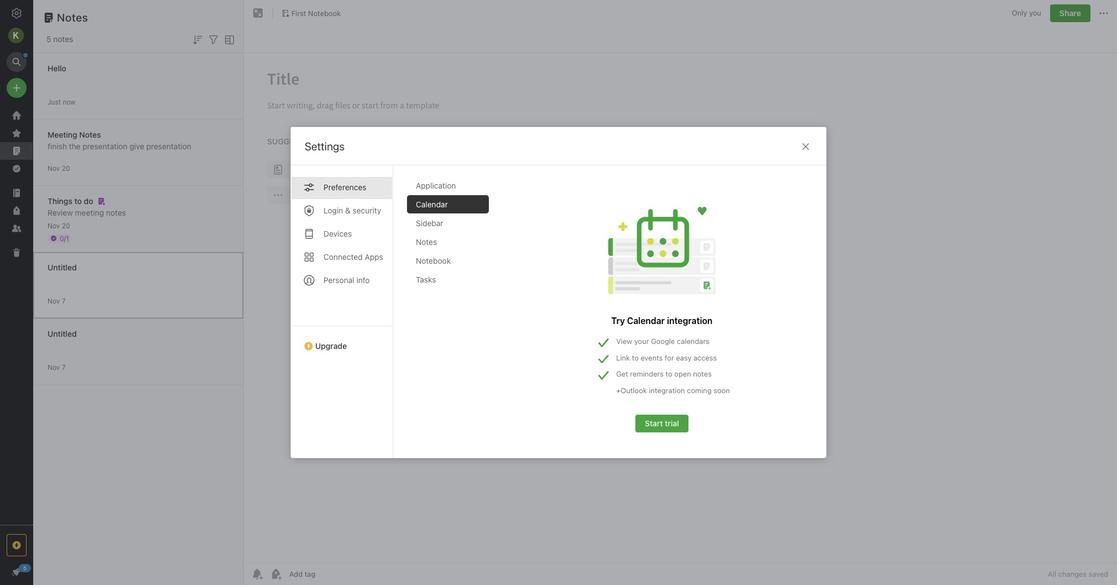 Task type: describe. For each thing, give the bounding box(es) containing it.
share button
[[1051, 4, 1091, 22]]

just now
[[48, 98, 76, 106]]

to for things
[[74, 196, 82, 206]]

1 20 from the top
[[62, 164, 70, 172]]

soon
[[714, 386, 730, 395]]

give
[[130, 141, 144, 151]]

1 horizontal spatial calendar
[[627, 316, 665, 326]]

calendars
[[677, 337, 710, 346]]

close image
[[800, 140, 813, 153]]

now
[[63, 98, 76, 106]]

settings
[[305, 140, 345, 153]]

reminders
[[630, 370, 664, 378]]

just
[[48, 98, 61, 106]]

notebook inside tab
[[416, 256, 451, 266]]

view your google calendars
[[617, 337, 710, 346]]

the
[[69, 141, 81, 151]]

login
[[324, 206, 343, 215]]

Note Editor text field
[[244, 53, 1118, 563]]

1 nov 7 from the top
[[48, 297, 66, 305]]

application tab
[[407, 177, 489, 195]]

devices
[[324, 229, 352, 238]]

open
[[675, 370, 692, 378]]

2 nov from the top
[[48, 222, 60, 230]]

apps
[[365, 252, 383, 262]]

0 horizontal spatial notes
[[53, 34, 73, 44]]

all
[[1049, 570, 1057, 579]]

tab list containing application
[[407, 177, 498, 458]]

5
[[46, 34, 51, 44]]

0 vertical spatial integration
[[667, 316, 713, 326]]

hello
[[48, 63, 66, 73]]

settings image
[[10, 7, 23, 20]]

2 7 from the top
[[62, 363, 66, 372]]

share
[[1060, 8, 1082, 18]]

link to events for easy access
[[617, 353, 717, 362]]

saved
[[1089, 570, 1109, 579]]

1 7 from the top
[[62, 297, 66, 305]]

&
[[345, 206, 351, 215]]

5 notes
[[46, 34, 73, 44]]

access
[[694, 353, 717, 362]]

upgrade button
[[291, 326, 393, 355]]

upgrade
[[315, 341, 347, 351]]

3 nov from the top
[[48, 297, 60, 305]]

1 presentation from the left
[[83, 141, 128, 151]]

0 vertical spatial notes
[[57, 11, 88, 24]]

review
[[48, 208, 73, 217]]

+outlook
[[617, 386, 647, 395]]

only you
[[1013, 8, 1042, 17]]

1 untitled from the top
[[48, 263, 77, 272]]

2 horizontal spatial notes
[[693, 370, 712, 378]]

connected
[[324, 252, 363, 262]]

security
[[353, 206, 381, 215]]

all changes saved
[[1049, 570, 1109, 579]]

personal info
[[324, 276, 370, 285]]

things to do
[[48, 196, 93, 206]]

1 horizontal spatial notes
[[106, 208, 126, 217]]

add a reminder image
[[251, 568, 264, 581]]

for
[[665, 353, 674, 362]]

2 nov 7 from the top
[[48, 363, 66, 372]]

+outlook integration coming soon
[[617, 386, 730, 395]]



Task type: vqa. For each thing, say whether or not it's contained in the screenshot.
a within icon on a note, notebook, stack or tag to add it here.
no



Task type: locate. For each thing, give the bounding box(es) containing it.
nov 7
[[48, 297, 66, 305], [48, 363, 66, 372]]

notes tab
[[407, 233, 489, 251]]

0 vertical spatial notes
[[53, 34, 73, 44]]

tasks tab
[[407, 271, 489, 289]]

0 vertical spatial calendar
[[416, 200, 448, 209]]

20 up "0/1"
[[62, 222, 70, 230]]

calendar up your
[[627, 316, 665, 326]]

start trial button
[[636, 415, 689, 433]]

link
[[617, 353, 630, 362]]

notes
[[57, 11, 88, 24], [79, 130, 101, 139], [416, 237, 437, 247]]

1 horizontal spatial presentation
[[146, 141, 191, 151]]

notes up the
[[79, 130, 101, 139]]

notes down sidebar
[[416, 237, 437, 247]]

1 vertical spatial notebook
[[416, 256, 451, 266]]

try
[[612, 316, 625, 326]]

0 vertical spatial 20
[[62, 164, 70, 172]]

first notebook
[[292, 9, 341, 17]]

application
[[416, 181, 456, 190]]

upgrade image
[[10, 539, 23, 552]]

1 vertical spatial nov 7
[[48, 363, 66, 372]]

tab list containing preferences
[[291, 165, 393, 458]]

presentation right the
[[83, 141, 128, 151]]

1 horizontal spatial notebook
[[416, 256, 451, 266]]

4 nov from the top
[[48, 363, 60, 372]]

get
[[617, 370, 629, 378]]

expand note image
[[252, 7, 265, 20]]

0 vertical spatial 7
[[62, 297, 66, 305]]

0 horizontal spatial tab list
[[291, 165, 393, 458]]

finish
[[48, 141, 67, 151]]

meeting notes finish the presentation give presentation
[[48, 130, 191, 151]]

0 vertical spatial notebook
[[308, 9, 341, 17]]

1 vertical spatial untitled
[[48, 329, 77, 338]]

notes
[[53, 34, 73, 44], [106, 208, 126, 217], [693, 370, 712, 378]]

1 nov 20 from the top
[[48, 164, 70, 172]]

meeting
[[48, 130, 77, 139]]

to inside the 'note list' element
[[74, 196, 82, 206]]

changes
[[1059, 570, 1087, 579]]

1 vertical spatial calendar
[[627, 316, 665, 326]]

easy
[[676, 353, 692, 362]]

start trial
[[645, 419, 679, 428]]

integration up calendars
[[667, 316, 713, 326]]

you
[[1030, 8, 1042, 17]]

7
[[62, 297, 66, 305], [62, 363, 66, 372]]

20
[[62, 164, 70, 172], [62, 222, 70, 230]]

presentation right give
[[146, 141, 191, 151]]

0 horizontal spatial to
[[74, 196, 82, 206]]

presentation
[[83, 141, 128, 151], [146, 141, 191, 151]]

integration
[[667, 316, 713, 326], [649, 386, 685, 395]]

sidebar
[[416, 219, 444, 228]]

20 down 'finish'
[[62, 164, 70, 172]]

get reminders to open notes
[[617, 370, 712, 378]]

nov 20
[[48, 164, 70, 172], [48, 222, 70, 230]]

note list element
[[33, 0, 244, 585]]

1 horizontal spatial to
[[632, 353, 639, 362]]

1 vertical spatial 20
[[62, 222, 70, 230]]

preferences
[[324, 183, 367, 192]]

2 presentation from the left
[[146, 141, 191, 151]]

things
[[48, 196, 72, 206]]

0 vertical spatial nov 20
[[48, 164, 70, 172]]

0 horizontal spatial calendar
[[416, 200, 448, 209]]

2 untitled from the top
[[48, 329, 77, 338]]

calendar
[[416, 200, 448, 209], [627, 316, 665, 326]]

to left do
[[74, 196, 82, 206]]

2 20 from the top
[[62, 222, 70, 230]]

connected apps
[[324, 252, 383, 262]]

2 vertical spatial to
[[666, 370, 673, 378]]

meeting
[[75, 208, 104, 217]]

tab list
[[291, 165, 393, 458], [407, 177, 498, 458]]

coming
[[687, 386, 712, 395]]

google
[[651, 337, 675, 346]]

1 vertical spatial notes
[[106, 208, 126, 217]]

2 vertical spatial notes
[[693, 370, 712, 378]]

1 vertical spatial nov 20
[[48, 222, 70, 230]]

try calendar integration
[[612, 316, 713, 326]]

to
[[74, 196, 82, 206], [632, 353, 639, 362], [666, 370, 673, 378]]

home image
[[10, 109, 23, 122]]

calendar tab
[[407, 195, 489, 214]]

1 vertical spatial to
[[632, 353, 639, 362]]

notebook inside 'button'
[[308, 9, 341, 17]]

notebook up tasks at the left top of page
[[416, 256, 451, 266]]

2 vertical spatial notes
[[416, 237, 437, 247]]

1 nov from the top
[[48, 164, 60, 172]]

sidebar tab
[[407, 214, 489, 232]]

view
[[617, 337, 633, 346]]

1 vertical spatial integration
[[649, 386, 685, 395]]

integration down get reminders to open notes
[[649, 386, 685, 395]]

tree
[[0, 107, 33, 525]]

1 horizontal spatial tab list
[[407, 177, 498, 458]]

events
[[641, 353, 663, 362]]

review meeting notes
[[48, 208, 126, 217]]

tasks
[[416, 275, 436, 284]]

notes up 5 notes
[[57, 11, 88, 24]]

notebook
[[308, 9, 341, 17], [416, 256, 451, 266]]

notebook right first
[[308, 9, 341, 17]]

nov 20 down 'finish'
[[48, 164, 70, 172]]

first notebook button
[[278, 6, 345, 21]]

first
[[292, 9, 306, 17]]

0 vertical spatial nov 7
[[48, 297, 66, 305]]

to left open
[[666, 370, 673, 378]]

do
[[84, 196, 93, 206]]

calendar inside tab
[[416, 200, 448, 209]]

notes inside meeting notes finish the presentation give presentation
[[79, 130, 101, 139]]

calendar up sidebar
[[416, 200, 448, 209]]

start
[[645, 419, 663, 428]]

2 nov 20 from the top
[[48, 222, 70, 230]]

untitled
[[48, 263, 77, 272], [48, 329, 77, 338]]

nov 20 down the review at the top of the page
[[48, 222, 70, 230]]

note window element
[[244, 0, 1118, 585]]

0 horizontal spatial presentation
[[83, 141, 128, 151]]

only
[[1013, 8, 1028, 17]]

0 horizontal spatial notebook
[[308, 9, 341, 17]]

0/1
[[60, 234, 69, 243]]

nov
[[48, 164, 60, 172], [48, 222, 60, 230], [48, 297, 60, 305], [48, 363, 60, 372]]

your
[[635, 337, 649, 346]]

1 vertical spatial 7
[[62, 363, 66, 372]]

login & security
[[324, 206, 381, 215]]

info
[[357, 276, 370, 285]]

to for link
[[632, 353, 639, 362]]

1 vertical spatial notes
[[79, 130, 101, 139]]

0 vertical spatial untitled
[[48, 263, 77, 272]]

notes right 5
[[53, 34, 73, 44]]

notes inside tab
[[416, 237, 437, 247]]

2 horizontal spatial to
[[666, 370, 673, 378]]

add tag image
[[269, 568, 283, 581]]

notes down access
[[693, 370, 712, 378]]

trial
[[665, 419, 679, 428]]

0 vertical spatial to
[[74, 196, 82, 206]]

notebook tab
[[407, 252, 489, 270]]

personal
[[324, 276, 355, 285]]

notes right meeting at the top left of page
[[106, 208, 126, 217]]

to right the link
[[632, 353, 639, 362]]



